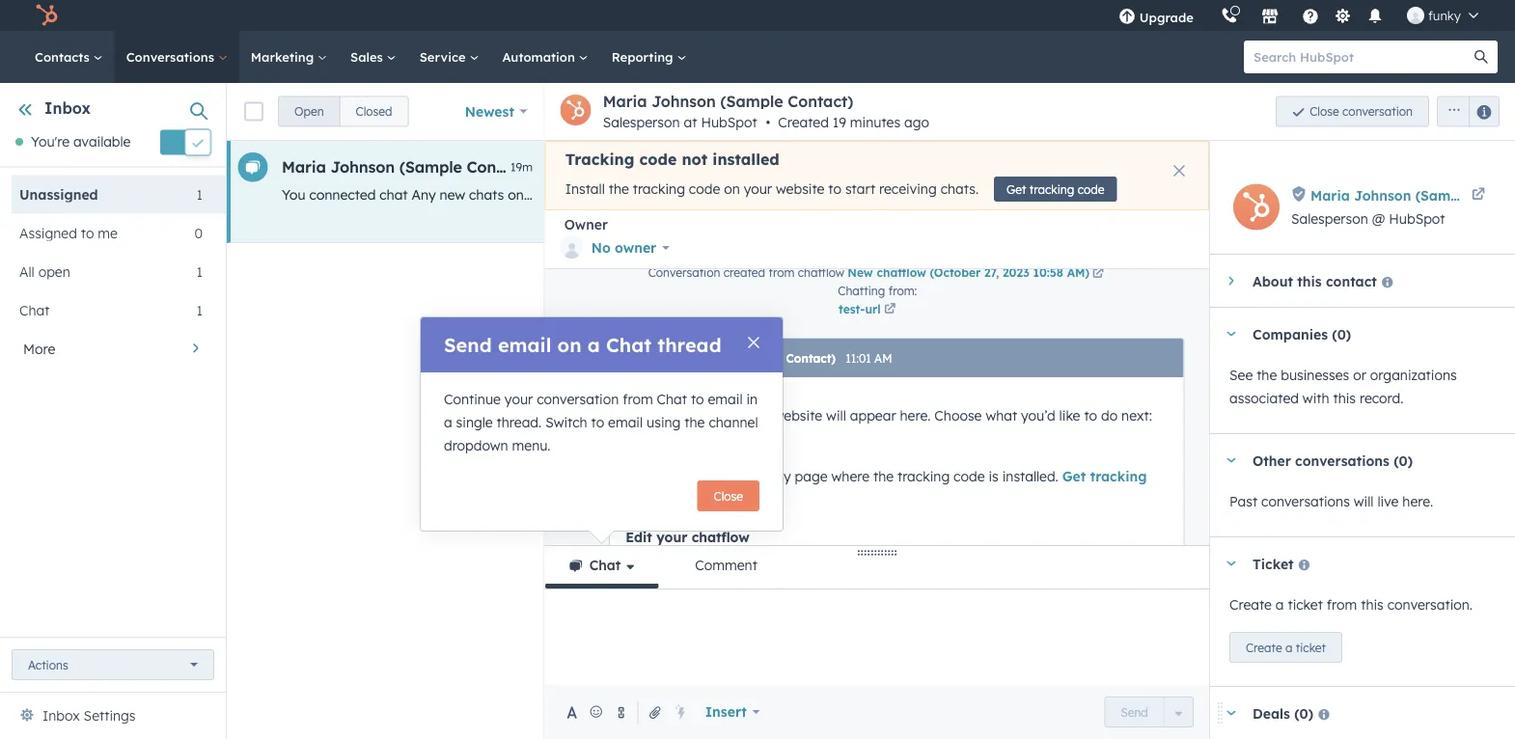 Task type: vqa. For each thing, say whether or not it's contained in the screenshot.
do within the ROW
yes



Task type: locate. For each thing, give the bounding box(es) containing it.
tracking up salesperson @ hubspot
[[1274, 186, 1327, 203]]

1 vertical spatial (0)
[[1394, 452, 1413, 469]]

0 vertical spatial page
[[1172, 186, 1204, 203]]

chats for you connected chat any new chats on your website will appear here. choose what you'd like to do next:
[[683, 407, 718, 424]]

1 horizontal spatial do
[[1101, 407, 1118, 424]]

send inside "button"
[[1121, 705, 1149, 720]]

johnson for maria johnson (sample contact)
[[331, 157, 395, 177]]

caret image left deals at the right of the page
[[1226, 711, 1238, 716]]

chat up the 'am)'
[[1078, 186, 1106, 203]]

inbox for inbox
[[44, 98, 91, 118]]

choose
[[721, 186, 768, 203], [934, 407, 982, 424]]

johnson up channel at the bottom of page
[[682, 351, 731, 366]]

maria inside live chat from maria johnson (sample contact) with context you connected chat
any new chats on your website will appear here. choose what you'd like to do next:

try it out 
send a test chat from any page where the tracking code is installed: https://app.hubs row
[[282, 157, 326, 177]]

code up salesperson @ hubspot
[[1330, 186, 1362, 203]]

tracking inside button
[[1030, 182, 1075, 196]]

contact) inside the maria johnson (sample contact) salesperson at hubspot • created 19 minutes ago
[[788, 92, 854, 111]]

salesperson left @
[[1292, 210, 1369, 227]]

choose inside row
[[721, 186, 768, 203]]

chats for you connected chat any new chats on your website will appear here. choose what you'd like to do next:  try it out  send a test chat from any page where the tracking code is installed: https://app.
[[469, 186, 504, 203]]

close for close conversation
[[1310, 104, 1340, 119]]

0 horizontal spatial (0)
[[1295, 705, 1314, 722]]

1 vertical spatial 1
[[197, 263, 203, 280]]

your down '19m'
[[528, 186, 556, 203]]

0 vertical spatial like
[[846, 186, 867, 203]]

0 horizontal spatial group
[[278, 96, 409, 127]]

like inside row
[[846, 186, 867, 203]]

0 vertical spatial 1
[[197, 186, 203, 203]]

1 1 from the top
[[197, 186, 203, 203]]

do inside you connected chat any new chats on your website will appear here. choose what you'd like to do next:
[[1101, 407, 1118, 424]]

maria for maria johnson (sample contact) salesperson at hubspot • created 19 minutes ago
[[603, 92, 647, 111]]

Closed button
[[339, 96, 409, 127]]

what down installed
[[772, 186, 804, 203]]

comment
[[695, 557, 758, 574]]

new down maria johnson (sample contact)
[[440, 186, 465, 203]]

you'd inside row
[[807, 186, 842, 203]]

no owner button
[[561, 234, 670, 263]]

the right install
[[609, 181, 629, 198]]

•
[[766, 114, 771, 131]]

link opens in a new window image
[[1092, 268, 1104, 279], [884, 301, 896, 319], [884, 304, 896, 316]]

hubspot down maria johnson (sample conta link
[[1389, 210, 1446, 227]]

0 vertical spatial close
[[1310, 104, 1340, 119]]

get right installed.
[[1062, 468, 1086, 485]]

the inside to email in a single thread. switch to email using the channel dropdown menu.
[[685, 414, 705, 431]]

contacts link
[[23, 31, 115, 83]]

1 horizontal spatial group
[[1430, 96, 1500, 127]]

maria for maria johnson (sample contact)
[[282, 157, 326, 177]]

maria for maria johnson (sample conta
[[1311, 187, 1350, 204]]

1 vertical spatial here.
[[900, 407, 931, 424]]

contact) up created
[[788, 92, 854, 111]]

1 horizontal spatial conversation
[[1343, 104, 1413, 119]]

chats inside row
[[469, 186, 504, 203]]

you down the open button
[[282, 186, 306, 203]]

a inside to email in a single thread. switch to email using the channel dropdown menu.
[[444, 414, 452, 431]]

johnson inside the maria johnson (sample contact) salesperson at hubspot • created 19 minutes ago
[[652, 92, 716, 111]]

0 horizontal spatial this
[[1298, 272, 1322, 289]]

new inside you connected chat any new chats on your website will appear here. choose what you'd like to do next:
[[653, 407, 679, 424]]

help image
[[1302, 9, 1320, 26]]

1 horizontal spatial any
[[1144, 186, 1168, 203]]

is inside row
[[1365, 186, 1375, 203]]

group containing open
[[278, 96, 409, 127]]

will left live
[[1354, 493, 1374, 510]]

2 horizontal spatial email
[[708, 391, 743, 408]]

on inside you connected chat any new chats on your website will appear here. choose what you'd like to do next:
[[722, 407, 738, 424]]

from
[[1110, 186, 1140, 203], [768, 265, 794, 279], [623, 391, 653, 408], [733, 468, 763, 485], [1327, 597, 1358, 613]]

close image inside tracking code not installed alert
[[1174, 165, 1185, 177]]

1 horizontal spatial you
[[625, 387, 650, 404]]

the up the associated
[[1257, 367, 1277, 384]]

appear for you connected chat any new chats on your website will appear here. choose what you'd like to do next:
[[850, 407, 896, 424]]

caret image inside ticket dropdown button
[[1226, 561, 1238, 566]]

newest
[[465, 103, 514, 120]]

0 vertical spatial get tracking code
[[1007, 182, 1105, 196]]

0 horizontal spatial close image
[[748, 337, 760, 348]]

maria down open
[[282, 157, 326, 177]]

0 vertical spatial do
[[887, 186, 904, 203]]

on up continue your conversation from chat
[[558, 333, 582, 357]]

connected inside row
[[309, 186, 376, 203]]

get tracking code up automation.
[[625, 468, 1147, 505]]

contact) left 11:01
[[786, 351, 836, 366]]

get right out
[[1007, 182, 1027, 196]]

actions button
[[12, 650, 214, 681]]

owner
[[615, 239, 657, 256]]

1 vertical spatial you
[[625, 387, 650, 404]]

contact) down 'newest' popup button
[[467, 157, 532, 177]]

service
[[420, 49, 470, 65]]

maria inside the maria johnson (sample contact) salesperson at hubspot • created 19 minutes ago
[[603, 92, 647, 111]]

1 vertical spatial page
[[795, 468, 827, 485]]

1 group from the left
[[278, 96, 409, 127]]

search image
[[1475, 50, 1489, 64]]

conversations
[[126, 49, 218, 65]]

sales link
[[339, 31, 408, 83]]

the down you connected chat any new chats on your website will appear here. choose what you'd like to do next:
[[873, 468, 893, 485]]

the up about
[[1250, 186, 1271, 203]]

ticket button
[[1211, 538, 1496, 590]]

you
[[282, 186, 306, 203], [625, 387, 650, 404]]

reporting
[[612, 49, 677, 65]]

connected inside you connected chat any new chats on your website will appear here. choose what you'd like to do next:
[[655, 387, 724, 404]]

on inside tracking code not installed alert
[[724, 181, 740, 198]]

on
[[724, 181, 740, 198], [508, 186, 524, 203], [558, 333, 582, 357], [722, 407, 738, 424], [813, 670, 829, 687]]

create down the ticket
[[1230, 597, 1272, 613]]

you inside you connected chat any new chats on your website will appear here. choose what you'd like to do next:
[[625, 387, 650, 404]]

test-url link
[[838, 300, 917, 319]]

your inside tracking code not installed alert
[[744, 181, 772, 198]]

availability.
[[911, 670, 983, 687]]

chat inside button
[[590, 557, 621, 574]]

1 vertical spatial salesperson
[[1292, 210, 1369, 227]]

1 vertical spatial create
[[1246, 640, 1283, 655]]

owner
[[564, 216, 608, 233]]

code inside row
[[1330, 186, 1362, 203]]

1 horizontal spatial like
[[1059, 407, 1080, 424]]

next:
[[908, 186, 939, 203], [1121, 407, 1152, 424]]

salesperson inside the maria johnson (sample contact) salesperson at hubspot • created 19 minutes ago
[[603, 114, 680, 131]]

send a test chat from any page where the tracking code is installed.
[[625, 468, 1062, 485]]

1 for unassigned
[[197, 186, 203, 203]]

your left team's
[[832, 670, 861, 687]]

1 vertical spatial contact)
[[467, 157, 532, 177]]

caret image inside deals (0) dropdown button
[[1226, 711, 1238, 716]]

email up channel at the bottom of page
[[708, 391, 743, 408]]

0 vertical spatial chats
[[469, 186, 504, 203]]

page
[[1172, 186, 1204, 203], [795, 468, 827, 485]]

tracking code not installed alert
[[545, 141, 1210, 210]]

any down maria johnson (sample contact)
[[412, 186, 436, 203]]

1 horizontal spatial appear
[[850, 407, 896, 424]]

website
[[776, 181, 825, 198], [560, 186, 609, 203], [773, 407, 822, 424]]

0 horizontal spatial like
[[846, 186, 867, 203]]

conversations for (0)
[[1296, 452, 1390, 469]]

your inside row
[[528, 186, 556, 203]]

2 vertical spatial contact)
[[786, 351, 836, 366]]

create for create a ticket from this conversation.
[[1230, 597, 1272, 613]]

0 horizontal spatial get
[[1007, 182, 1027, 196]]

marketplaces image
[[1262, 9, 1279, 26]]

chatflow up comment
[[691, 529, 749, 545]]

set up chat behaviour based on your team's availability.
[[625, 670, 986, 687]]

chats inside you connected chat any new chats on your website will appear here. choose what you'd like to do next:
[[683, 407, 718, 424]]

2 vertical spatial 1
[[197, 302, 203, 318]]

hubspot
[[701, 114, 757, 131], [1389, 210, 1446, 227]]

chat left manage
[[590, 557, 621, 574]]

group
[[278, 96, 409, 127], [1430, 96, 1500, 127]]

this inside 'dropdown button'
[[1298, 272, 1322, 289]]

on left in
[[722, 407, 738, 424]]

main content containing maria johnson (sample contact)
[[227, 83, 1516, 739]]

0 vertical spatial any
[[1144, 186, 1168, 203]]

contacts
[[35, 49, 93, 65]]

caret image inside about this contact 'dropdown button'
[[1229, 275, 1234, 287]]

dropdown
[[444, 437, 508, 454]]

chat up more
[[19, 302, 50, 318]]

like inside you connected chat any new chats on your website will appear here. choose what you'd like to do next:
[[1059, 407, 1080, 424]]

code down not
[[689, 181, 720, 198]]

0 horizontal spatial do
[[887, 186, 904, 203]]

at
[[684, 114, 697, 131]]

maria johnson (sample contact) 11:01 am
[[645, 351, 892, 366]]

maria inside maria johnson (sample conta link
[[1311, 187, 1350, 204]]

close conversation button
[[1276, 96, 1430, 127]]

0 vertical spatial new
[[440, 186, 465, 203]]

what inside you connected chat any new chats on your website will appear here. choose what you'd like to do next:
[[985, 407, 1017, 424]]

ticket
[[1253, 555, 1294, 572]]

1 vertical spatial close image
[[748, 337, 760, 348]]

contact) for maria johnson (sample contact) salesperson at hubspot • created 19 minutes ago
[[788, 92, 854, 111]]

ticket inside 'button'
[[1296, 640, 1326, 655]]

maria johnson (sample conta link
[[1311, 184, 1516, 207]]

conversations down other conversations (0)
[[1262, 493, 1350, 510]]

0 vertical spatial contact)
[[788, 92, 854, 111]]

this inside see the businesses or organizations associated with this record.
[[1334, 390, 1356, 407]]

create up deals at the right of the page
[[1246, 640, 1283, 655]]

send button
[[1105, 697, 1165, 728]]

a inside 'button'
[[1286, 640, 1293, 655]]

2 horizontal spatial (0)
[[1394, 452, 1413, 469]]

(october
[[930, 265, 981, 279]]

1 horizontal spatial any
[[625, 407, 649, 424]]

is left installed.
[[988, 468, 998, 485]]

0 horizontal spatial next:
[[908, 186, 939, 203]]

caret image
[[1229, 275, 1234, 287], [1226, 458, 1238, 463], [1226, 561, 1238, 566], [1226, 711, 1238, 716]]

2 horizontal spatial this
[[1361, 597, 1384, 613]]

(0) right deals at the right of the page
[[1295, 705, 1314, 722]]

a right out
[[1038, 186, 1046, 203]]

(sample for maria johnson (sample conta
[[1416, 187, 1472, 204]]

(sample left conta
[[1416, 187, 1472, 204]]

close image
[[1174, 165, 1185, 177], [748, 337, 760, 348]]

any inside you connected chat any new chats on your website will appear here. choose what you'd like to do next:
[[625, 407, 649, 424]]

salesperson up "tracking code not installed"
[[603, 114, 680, 131]]

hubspot inside the maria johnson (sample contact) salesperson at hubspot • created 19 minutes ago
[[701, 114, 757, 131]]

0 vertical spatial where
[[1208, 186, 1246, 203]]

2 horizontal spatial chatflow
[[876, 265, 926, 279]]

close up comment
[[714, 489, 743, 503]]

2 1 from the top
[[197, 263, 203, 280]]

any for you connected chat any new chats on your website will appear here. choose what you'd like to do next:  try it out  send a test chat from any page where the tracking code is installed: https://app.
[[412, 186, 436, 203]]

you're
[[31, 133, 70, 150]]

1 vertical spatial where
[[831, 468, 869, 485]]

code inside get tracking code
[[625, 488, 658, 505]]

1 vertical spatial this
[[1334, 390, 1356, 407]]

businesses
[[1281, 367, 1350, 384]]

you'd up installed.
[[1021, 407, 1055, 424]]

is up salesperson @ hubspot
[[1365, 186, 1375, 203]]

choose for you connected chat any new chats on your website will appear here. choose what you'd like to do next:  try it out  send a test chat from any page where the tracking code is installed: https://app.
[[721, 186, 768, 203]]

what inside live chat from maria johnson (sample contact) with context you connected chat
any new chats on your website will appear here. choose what you'd like to do next:

try it out 
send a test chat from any page where the tracking code is installed: https://app.hubs row
[[772, 186, 804, 203]]

appear
[[636, 186, 682, 203], [850, 407, 896, 424]]

close inside main content
[[1310, 104, 1340, 119]]

chat inside you connected chat any new chats on your website will appear here. choose what you'd like to do next:
[[729, 387, 758, 404]]

connected down maria johnson (sample contact)
[[309, 186, 376, 203]]

your down maria johnson (sample contact) 11:01 am
[[741, 407, 770, 424]]

website inside you connected chat any new chats on your website will appear here. choose what you'd like to do next:
[[773, 407, 822, 424]]

(sample up •
[[721, 92, 783, 111]]

1 vertical spatial you'd
[[1021, 407, 1055, 424]]

you inside live chat from maria johnson (sample contact) with context you connected chat
any new chats on your website will appear here. choose what you'd like to do next:

try it out 
send a test chat from any page where the tracking code is installed: https://app.hubs row
[[282, 186, 306, 203]]

connected for you connected chat any new chats on your website will appear here. choose what you'd like to do next:
[[655, 387, 724, 404]]

0 vertical spatial next:
[[908, 186, 939, 203]]

your right manage
[[681, 549, 710, 566]]

email
[[498, 333, 552, 357], [708, 391, 743, 408], [608, 414, 643, 431]]

1 horizontal spatial you'd
[[1021, 407, 1055, 424]]

any right switch
[[625, 407, 649, 424]]

you're available
[[31, 133, 131, 150]]

new for you connected chat any new chats on your website will appear here. choose what you'd like to do next:  try it out  send a test chat from any page where the tracking code is installed: https://app.
[[440, 186, 465, 203]]

code inside button
[[1078, 182, 1105, 196]]

will
[[612, 186, 632, 203], [826, 407, 846, 424], [1354, 493, 1374, 510]]

the right using
[[685, 414, 705, 431]]

1 horizontal spatial chats
[[683, 407, 718, 424]]

reporting link
[[600, 31, 698, 83]]

where
[[1208, 186, 1246, 203], [831, 468, 869, 485]]

0 horizontal spatial email
[[498, 333, 552, 357]]

test left close button
[[673, 468, 697, 485]]

test
[[1050, 186, 1074, 203], [673, 468, 697, 485]]

test-url
[[838, 302, 881, 316]]

0 vertical spatial close image
[[1174, 165, 1185, 177]]

1 horizontal spatial where
[[1208, 186, 1246, 203]]

tracking right installed.
[[1090, 468, 1147, 485]]

(sample up in
[[734, 351, 782, 366]]

conversation created from chatflow
[[648, 265, 847, 279]]

your down installed
[[744, 181, 772, 198]]

1 horizontal spatial close
[[1310, 104, 1340, 119]]

record.
[[1360, 390, 1404, 407]]

menu
[[1105, 0, 1492, 31]]

new inside live chat from maria johnson (sample contact) with context you connected chat
any new chats on your website will appear here. choose what you'd like to do next:

try it out 
send a test chat from any page where the tracking code is installed: https://app.hubs row
[[440, 186, 465, 203]]

(sample inside the maria johnson (sample contact) salesperson at hubspot • created 19 minutes ago
[[721, 92, 783, 111]]

menu.
[[512, 437, 551, 454]]

to inside row
[[870, 186, 884, 203]]

here. inside you connected chat any new chats on your website will appear here. choose what you'd like to do next:
[[900, 407, 931, 424]]

you for you connected chat any new chats on your website will appear here. choose what you'd like to do next:  try it out  send a test chat from any page where the tracking code is installed: https://app.
[[282, 186, 306, 203]]

maria up using
[[645, 351, 678, 366]]

service link
[[408, 31, 491, 83]]

appear down "tracking code not installed"
[[636, 186, 682, 203]]

0 vertical spatial salesperson
[[603, 114, 680, 131]]

funky
[[1429, 7, 1462, 23]]

thread
[[658, 333, 722, 357]]

will inside you connected chat any new chats on your website will appear here. choose what you'd like to do next:
[[826, 407, 846, 424]]

johnson for maria johnson (sample contact) salesperson at hubspot • created 19 minutes ago
[[652, 92, 716, 111]]

@
[[1372, 210, 1386, 227]]

edit your chatflow manage your chat messaging and automation.
[[625, 529, 928, 566]]

this right about
[[1298, 272, 1322, 289]]

about
[[1253, 272, 1294, 289]]

inbox left settings
[[42, 708, 80, 724]]

you for you connected chat any new chats on your website will appear here. choose what you'd like to do next:
[[625, 387, 650, 404]]

chatting from:
[[838, 284, 917, 298]]

(0) up live
[[1394, 452, 1413, 469]]

what up installed.
[[985, 407, 1017, 424]]

2 horizontal spatial will
[[1354, 493, 1374, 510]]

johnson down closed button
[[331, 157, 395, 177]]

with
[[1303, 390, 1330, 407]]

1 horizontal spatial what
[[985, 407, 1017, 424]]

conversations up past conversations will live here.
[[1296, 452, 1390, 469]]

website right in
[[773, 407, 822, 424]]

chats
[[469, 186, 504, 203], [683, 407, 718, 424]]

0 vertical spatial conversations
[[1296, 452, 1390, 469]]

1 horizontal spatial next:
[[1121, 407, 1152, 424]]

1 vertical spatial will
[[826, 407, 846, 424]]

here. down not
[[686, 186, 717, 203]]

(0) up businesses
[[1333, 326, 1352, 342]]

1 vertical spatial close
[[714, 489, 743, 503]]

you'd left "start"
[[807, 186, 842, 203]]

2 vertical spatial email
[[608, 414, 643, 431]]

2 vertical spatial here.
[[1403, 493, 1434, 510]]

ticket up create a ticket 'button'
[[1288, 597, 1323, 613]]

any
[[1144, 186, 1168, 203], [767, 468, 791, 485]]

any for you connected chat any new chats on your website will appear here. choose what you'd like to do next:
[[625, 407, 649, 424]]

will for you connected chat any new chats on your website will appear here. choose what you'd like to do next:
[[826, 407, 846, 424]]

0 vertical spatial inbox
[[44, 98, 91, 118]]

create a ticket
[[1246, 640, 1326, 655]]

you're available image
[[15, 138, 23, 146]]

page inside row
[[1172, 186, 1204, 203]]

1 horizontal spatial will
[[826, 407, 846, 424]]

(sample inside row
[[399, 157, 462, 177]]

caret image left about
[[1229, 275, 1234, 287]]

the inside tracking code not installed alert
[[609, 181, 629, 198]]

0 vertical spatial choose
[[721, 186, 768, 203]]

companies
[[1253, 326, 1328, 342]]

0 vertical spatial will
[[612, 186, 632, 203]]

0 horizontal spatial salesperson
[[603, 114, 680, 131]]

1 horizontal spatial is
[[1365, 186, 1375, 203]]

chat left messaging
[[713, 549, 742, 566]]

marketplaces button
[[1250, 0, 1291, 31]]

1 vertical spatial appear
[[850, 407, 896, 424]]

0 vertical spatial is
[[1365, 186, 1375, 203]]

website up owner
[[560, 186, 609, 203]]

1 for chat
[[197, 302, 203, 318]]

you up using
[[625, 387, 650, 404]]

create inside create a ticket 'button'
[[1246, 640, 1283, 655]]

0 vertical spatial get
[[1007, 182, 1027, 196]]

1 horizontal spatial new
[[653, 407, 679, 424]]

0 horizontal spatial where
[[831, 468, 869, 485]]

any inside row
[[412, 186, 436, 203]]

1 vertical spatial like
[[1059, 407, 1080, 424]]

ticket down create a ticket from this conversation.
[[1296, 640, 1326, 655]]

1 horizontal spatial connected
[[655, 387, 724, 404]]

conversations inside the other conversations (0) dropdown button
[[1296, 452, 1390, 469]]

live chat from maria johnson (sample contact) with context you connected chat
any new chats on your website will appear here. choose what you'd like to do next:

try it out 
send a test chat from any page where the tracking code is installed: https://app.hubs row
[[227, 141, 1516, 243]]

closed
[[356, 104, 392, 119]]

2 vertical spatial will
[[1354, 493, 1374, 510]]

tracking inside row
[[1274, 186, 1327, 203]]

hubspot link
[[23, 4, 72, 27]]

0 horizontal spatial is
[[988, 468, 998, 485]]

funky town image
[[1407, 7, 1425, 24]]

your up thread.
[[505, 391, 533, 408]]

test right out
[[1050, 186, 1074, 203]]

will inside row
[[612, 186, 632, 203]]

code
[[640, 150, 677, 169], [689, 181, 720, 198], [1078, 182, 1105, 196], [1330, 186, 1362, 203], [953, 468, 985, 485], [625, 488, 658, 505]]

you'd for you connected chat any new chats on your website will appear here. choose what you'd like to do next:  try it out  send a test chat from any page where the tracking code is installed: https://app.
[[807, 186, 842, 203]]

out
[[977, 186, 998, 203]]

hubspot right at at left
[[701, 114, 757, 131]]

0 vertical spatial you'd
[[807, 186, 842, 203]]

caret image inside the other conversations (0) dropdown button
[[1226, 458, 1238, 463]]

tracking inside get tracking code
[[1090, 468, 1147, 485]]

caret image left the ticket
[[1226, 561, 1238, 566]]

website inside tracking code not installed alert
[[776, 181, 825, 198]]

0 vertical spatial (0)
[[1333, 326, 1352, 342]]

to inside you connected chat any new chats on your website will appear here. choose what you'd like to do next:
[[1084, 407, 1097, 424]]

appear inside row
[[636, 186, 682, 203]]

contact) for maria johnson (sample contact) 11:01 am
[[786, 351, 836, 366]]

on down '19m'
[[508, 186, 524, 203]]

3 1 from the top
[[197, 302, 203, 318]]

1 vertical spatial choose
[[934, 407, 982, 424]]

1 horizontal spatial choose
[[934, 407, 982, 424]]

maria down the reporting at the left top of page
[[603, 92, 647, 111]]

open
[[38, 263, 70, 280]]

1 for all open
[[197, 263, 203, 280]]

inbox settings link
[[42, 705, 136, 728]]

0 horizontal spatial new
[[440, 186, 465, 203]]

1 vertical spatial any
[[625, 407, 649, 424]]

chat up channel at the bottom of page
[[729, 387, 758, 404]]

this
[[1298, 272, 1322, 289], [1334, 390, 1356, 407], [1361, 597, 1384, 613]]

connected
[[309, 186, 376, 203], [655, 387, 724, 404]]

here. for you connected chat any new chats on your website will appear here. choose what you'd like to do next:
[[900, 407, 931, 424]]

johnson up at at left
[[652, 92, 716, 111]]

0 vertical spatial create
[[1230, 597, 1272, 613]]

this down ticket dropdown button on the bottom right
[[1361, 597, 1384, 613]]

next: inside you connected chat any new chats on your website will appear here. choose what you'd like to do next:
[[1121, 407, 1152, 424]]

email up continue your conversation from chat
[[498, 333, 552, 357]]

0 horizontal spatial connected
[[309, 186, 376, 203]]

marketing
[[251, 49, 318, 65]]

new left channel at the bottom of page
[[653, 407, 679, 424]]

new chatflow (october 27, 2023 10:58 am) link
[[847, 265, 1107, 282]]

inbox up you're available
[[44, 98, 91, 118]]

1 vertical spatial chats
[[683, 407, 718, 424]]

close for close
[[714, 489, 743, 503]]

email for on
[[498, 333, 552, 357]]

a left single
[[444, 414, 452, 431]]

0 horizontal spatial page
[[795, 468, 827, 485]]

here. right live
[[1403, 493, 1434, 510]]

0 horizontal spatial appear
[[636, 186, 682, 203]]

johnson inside row
[[331, 157, 395, 177]]

contact) inside row
[[467, 157, 532, 177]]

email for in
[[708, 391, 743, 408]]

0 vertical spatial email
[[498, 333, 552, 357]]

1 vertical spatial connected
[[655, 387, 724, 404]]

group down search icon
[[1430, 96, 1500, 127]]

website left "start"
[[776, 181, 825, 198]]

about this contact button
[[1211, 255, 1496, 307]]

appear inside you connected chat any new chats on your website will appear here. choose what you'd like to do next:
[[850, 407, 896, 424]]

do inside row
[[887, 186, 904, 203]]

chat
[[19, 302, 50, 318], [606, 333, 652, 357], [657, 391, 687, 408], [590, 557, 621, 574]]

close image for send email on a
[[748, 337, 760, 348]]

1 horizontal spatial close image
[[1174, 165, 1185, 177]]

website inside row
[[560, 186, 609, 203]]

me
[[98, 224, 118, 241]]

like for you connected chat any new chats on your website will appear here. choose what you'd like to do next:  try it out  send a test chat from any page where the tracking code is installed: https://app.
[[846, 186, 867, 203]]

2 group from the left
[[1430, 96, 1500, 127]]

here. inside row
[[686, 186, 717, 203]]

you'd inside you connected chat any new chats on your website will appear here. choose what you'd like to do next:
[[1021, 407, 1055, 424]]

0 vertical spatial this
[[1298, 272, 1322, 289]]

next: inside row
[[908, 186, 939, 203]]

0 vertical spatial what
[[772, 186, 804, 203]]

(0) for companies (0)
[[1333, 326, 1352, 342]]

continue
[[444, 391, 501, 408]]

(sample for maria johnson (sample contact) 11:01 am
[[734, 351, 782, 366]]

conversations for will
[[1262, 493, 1350, 510]]

main content
[[227, 83, 1516, 739]]

1 horizontal spatial test
[[1050, 186, 1074, 203]]

to
[[829, 181, 842, 198], [870, 186, 884, 203], [81, 224, 94, 241], [691, 391, 704, 408], [1084, 407, 1097, 424], [591, 414, 604, 431]]

group down sales
[[278, 96, 409, 127]]

choose inside you connected chat any new chats on your website will appear here. choose what you'd like to do next:
[[934, 407, 982, 424]]

chat down maria johnson (sample contact)
[[380, 186, 408, 203]]

next: for you connected chat any new chats on your website will appear here. choose what you'd like to do next:
[[1121, 407, 1152, 424]]

a inside row
[[1038, 186, 1046, 203]]



Task type: describe. For each thing, give the bounding box(es) containing it.
newest button
[[453, 92, 540, 131]]

send for send
[[1121, 705, 1149, 720]]

calling icon image
[[1221, 7, 1238, 25]]

your inside you connected chat any new chats on your website will appear here. choose what you'd like to do next:
[[741, 407, 770, 424]]

(sample for maria johnson (sample contact)
[[399, 157, 462, 177]]

caret image
[[1226, 332, 1238, 336]]

conta
[[1476, 187, 1516, 204]]

next: for you connected chat any new chats on your website will appear here. choose what you'd like to do next:  try it out  send a test chat from any page where the tracking code is installed: https://app.
[[908, 186, 939, 203]]

caret image for deals (0)
[[1226, 711, 1238, 716]]

caret image for ticket
[[1226, 561, 1238, 566]]

website for you connected chat any new chats on your website will appear here. choose what you'd like to do next:  try it out  send a test chat from any page where the tracking code is installed: https://app.
[[560, 186, 609, 203]]

connected for you connected chat any new chats on your website will appear here. choose what you'd like to do next:  try it out  send a test chat from any page where the tracking code is installed: https://app.
[[309, 186, 376, 203]]

chat down channel at the bottom of page
[[701, 468, 729, 485]]

to email in a single thread. switch to email using the channel dropdown menu.
[[444, 391, 758, 454]]

manage
[[625, 549, 677, 566]]

contact) for maria johnson (sample contact)
[[467, 157, 532, 177]]

installed
[[713, 150, 780, 169]]

it
[[965, 186, 974, 203]]

0 horizontal spatial test
[[673, 468, 697, 485]]

about this contact
[[1253, 272, 1377, 289]]

chat inside edit your chatflow manage your chat messaging and automation.
[[713, 549, 742, 566]]

get inside button
[[1007, 182, 1027, 196]]

a down using
[[661, 468, 669, 485]]

ticket for create a ticket
[[1296, 640, 1326, 655]]

insert
[[705, 704, 747, 721]]

a down the ticket
[[1276, 597, 1284, 613]]

close button
[[697, 481, 760, 512]]

what for you connected chat any new chats on your website will appear here. choose what you'd like to do next:  try it out  send a test chat from any page where the tracking code is installed: https://app.
[[772, 186, 804, 203]]

created
[[723, 265, 765, 279]]

deals (0) button
[[1211, 687, 1496, 739]]

funky button
[[1396, 0, 1490, 31]]

ago
[[905, 114, 930, 131]]

create for create a ticket
[[1246, 640, 1283, 655]]

maria johnson (sample contact)
[[282, 157, 532, 177]]

(0) for deals (0)
[[1295, 705, 1314, 722]]

on inside row
[[508, 186, 524, 203]]

1 vertical spatial is
[[988, 468, 998, 485]]

conversation inside button
[[1343, 104, 1413, 119]]

url
[[865, 302, 881, 316]]

edit
[[625, 529, 652, 545]]

menu containing funky
[[1105, 0, 1492, 31]]

chat up using
[[657, 391, 687, 408]]

tracking code not installed
[[565, 150, 780, 169]]

settings
[[84, 708, 136, 724]]

continue your conversation from chat
[[444, 391, 687, 408]]

tracking
[[565, 150, 635, 169]]

chatting
[[838, 284, 885, 298]]

0
[[194, 224, 203, 241]]

no
[[591, 239, 611, 256]]

tracking down you connected chat any new chats on your website will appear here. choose what you'd like to do next:
[[897, 468, 950, 485]]

more
[[23, 340, 55, 357]]

installed:
[[1379, 186, 1435, 203]]

other
[[1253, 452, 1291, 469]]

unassigned
[[19, 186, 98, 203]]

minutes
[[850, 114, 901, 131]]

from inside row
[[1110, 186, 1140, 203]]

to inside tracking code not installed alert
[[829, 181, 842, 198]]

0 horizontal spatial conversation
[[537, 391, 619, 408]]

1 horizontal spatial email
[[608, 414, 643, 431]]

see
[[1230, 367, 1253, 384]]

ticket for create a ticket from this conversation.
[[1288, 597, 1323, 613]]

the inside see the businesses or organizations associated with this record.
[[1257, 367, 1277, 384]]

from:
[[888, 284, 917, 298]]

am)
[[1067, 265, 1089, 279]]

2023
[[1002, 265, 1029, 279]]

tracking down "tracking code not installed"
[[633, 181, 685, 198]]

contact
[[1326, 272, 1377, 289]]

you connected chat any new chats on your website will appear here. choose what you'd like to do next:
[[625, 387, 1152, 424]]

or
[[1354, 367, 1367, 384]]

notifications image
[[1367, 9, 1384, 26]]

sales
[[350, 49, 387, 65]]

inbox for inbox settings
[[42, 708, 80, 724]]

(sample for maria johnson (sample contact) salesperson at hubspot • created 19 minutes ago
[[721, 92, 783, 111]]

companies (0) button
[[1211, 308, 1496, 360]]

11:01
[[845, 351, 871, 366]]

chat button
[[545, 546, 660, 589]]

notifications button
[[1359, 0, 1392, 31]]

maria for maria johnson (sample contact) 11:01 am
[[645, 351, 678, 366]]

caret image for about this contact
[[1229, 275, 1234, 287]]

10:58
[[1033, 265, 1063, 279]]

send for send a test chat from any page where the tracking code is installed.
[[625, 468, 657, 485]]

2 vertical spatial this
[[1361, 597, 1384, 613]]

deals
[[1253, 705, 1291, 722]]

code left not
[[640, 150, 677, 169]]

try
[[942, 186, 961, 203]]

using
[[647, 414, 681, 431]]

appear for you connected chat any new chats on your website will appear here. choose what you'd like to do next:  try it out  send a test chat from any page where the tracking code is installed: https://app.
[[636, 186, 682, 203]]

new chatflow (october 27, 2023 10:58 am)
[[847, 265, 1089, 279]]

will for you connected chat any new chats on your website will appear here. choose what you'd like to do next:  try it out  send a test chat from any page where the tracking code is installed: https://app.
[[612, 186, 632, 203]]

your up manage
[[656, 529, 687, 545]]

based
[[770, 670, 809, 687]]

marketing link
[[239, 31, 339, 83]]

hubspot image
[[35, 4, 58, 27]]

https://app.
[[1439, 186, 1516, 203]]

see the businesses or organizations associated with this record.
[[1230, 367, 1457, 407]]

johnson for maria johnson (sample conta
[[1355, 187, 1412, 204]]

link opens in a new window image inside 'new chatflow (october 27, 2023 10:58 am)' link
[[1092, 268, 1104, 279]]

on right based at the bottom
[[813, 670, 829, 687]]

do for you connected chat any new chats on your website will appear here. choose what you'd like to do next:
[[1101, 407, 1118, 424]]

1 horizontal spatial salesperson
[[1292, 210, 1369, 227]]

installed.
[[1002, 468, 1058, 485]]

salesperson @ hubspot
[[1292, 210, 1446, 227]]

where inside row
[[1208, 186, 1246, 203]]

like for you connected chat any new chats on your website will appear here. choose what you'd like to do next:
[[1059, 407, 1080, 424]]

open
[[294, 104, 324, 119]]

choose for you connected chat any new chats on your website will appear here. choose what you'd like to do next:
[[934, 407, 982, 424]]

messaging
[[746, 549, 815, 566]]

the inside row
[[1250, 186, 1271, 203]]

code left installed.
[[953, 468, 985, 485]]

1 horizontal spatial hubspot
[[1389, 210, 1446, 227]]

behaviour
[[702, 670, 766, 687]]

19m
[[511, 160, 533, 174]]

thread.
[[497, 414, 542, 431]]

upgrade image
[[1119, 9, 1136, 26]]

get inside get tracking code
[[1062, 468, 1086, 485]]

any inside live chat from maria johnson (sample contact) with context you connected chat
any new chats on your website will appear here. choose what you'd like to do next:

try it out 
send a test chat from any page where the tracking code is installed: https://app.hubs row
[[1144, 186, 1168, 203]]

calling icon button
[[1213, 3, 1246, 28]]

chat right up
[[670, 670, 698, 687]]

chatflow inside edit your chatflow manage your chat messaging and automation.
[[691, 529, 749, 545]]

automation.
[[847, 549, 925, 566]]

new for you connected chat any new chats on your website will appear here. choose what you'd like to do next:
[[653, 407, 679, 424]]

test inside live chat from maria johnson (sample contact) with context you connected chat
any new chats on your website will appear here. choose what you'd like to do next:

try it out 
send a test chat from any page where the tracking code is installed: https://app.hubs row
[[1050, 186, 1074, 203]]

send email on a chat thread
[[444, 333, 722, 357]]

start
[[846, 181, 876, 198]]

other conversations (0)
[[1253, 452, 1413, 469]]

created
[[778, 114, 829, 131]]

you'd for you connected chat any new chats on your website will appear here. choose what you'd like to do next:
[[1021, 407, 1055, 424]]

get tracking code link
[[625, 468, 1147, 505]]

create a ticket button
[[1230, 632, 1343, 663]]

settings link
[[1331, 5, 1355, 26]]

send for send email on a chat thread
[[444, 333, 492, 357]]

get tracking code inside button
[[1007, 182, 1105, 196]]

johnson for maria johnson (sample contact) 11:01 am
[[682, 351, 731, 366]]

associated
[[1230, 390, 1299, 407]]

conversation.
[[1388, 597, 1473, 613]]

what for you connected chat any new chats on your website will appear here. choose what you'd like to do next:
[[985, 407, 1017, 424]]

close image for tracking code not installed
[[1174, 165, 1185, 177]]

channel
[[709, 414, 758, 431]]

chats.
[[941, 181, 979, 198]]

1 horizontal spatial chatflow
[[798, 265, 844, 279]]

up
[[650, 670, 666, 687]]

deals (0)
[[1253, 705, 1314, 722]]

do for you connected chat any new chats on your website will appear here. choose what you'd like to do next:  try it out  send a test chat from any page where the tracking code is installed: https://app.
[[887, 186, 904, 203]]

install
[[565, 181, 605, 198]]

link opens in a new window image
[[1092, 265, 1104, 282]]

new
[[847, 265, 873, 279]]

1 vertical spatial get tracking code
[[625, 468, 1147, 505]]

insert button
[[693, 693, 773, 732]]

send inside row
[[1002, 186, 1034, 203]]

am
[[874, 351, 892, 366]]

assigned to me
[[19, 224, 118, 241]]

you connected chat any new chats on your website will appear here. choose what you'd like to do next:  try it out  send a test chat from any page where the tracking code is installed: https://app.
[[282, 186, 1516, 203]]

Open button
[[278, 96, 340, 127]]

not
[[682, 150, 708, 169]]

settings image
[[1334, 8, 1352, 26]]

send group
[[1105, 697, 1194, 728]]

0 horizontal spatial any
[[767, 468, 791, 485]]

website for you connected chat any new chats on your website will appear here. choose what you'd like to do next:
[[773, 407, 822, 424]]

a up continue your conversation from chat
[[588, 333, 600, 357]]

here. for you connected chat any new chats on your website will appear here. choose what you'd like to do next:  try it out  send a test chat from any page where the tracking code is installed: https://app.
[[686, 186, 717, 203]]

available
[[73, 133, 131, 150]]

27,
[[984, 265, 999, 279]]

Search HubSpot search field
[[1244, 41, 1481, 73]]

search button
[[1465, 41, 1498, 73]]

chat left thread
[[606, 333, 652, 357]]



